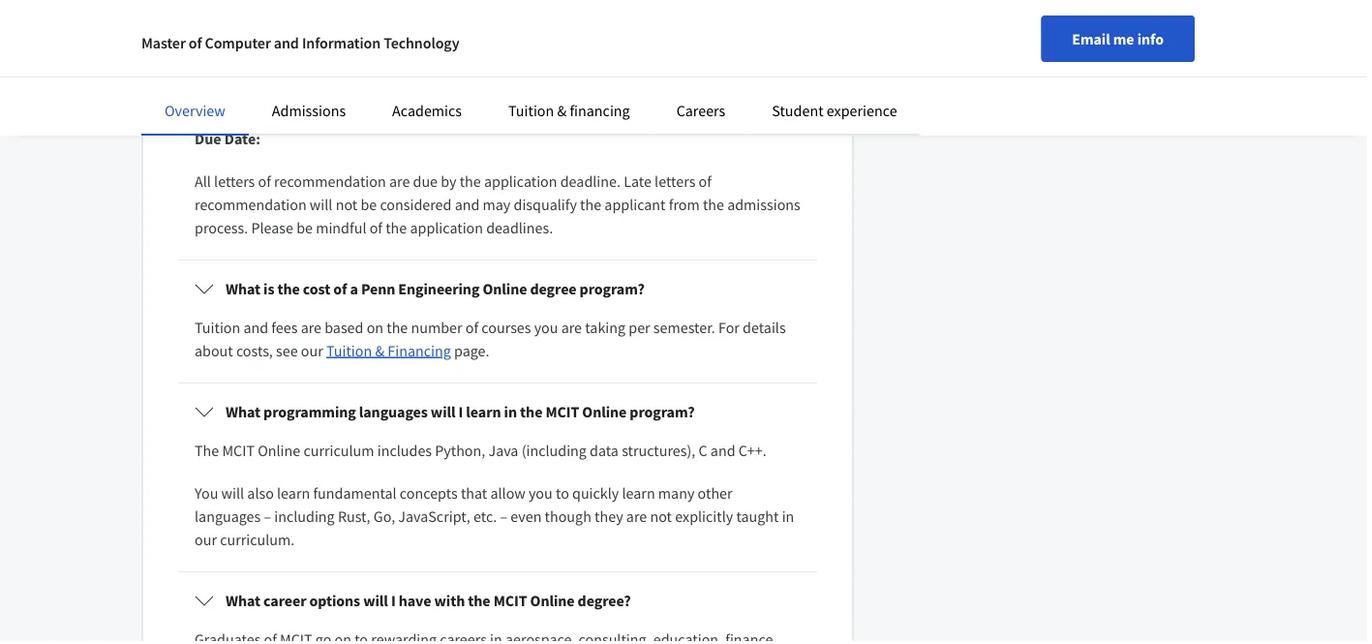 Task type: locate. For each thing, give the bounding box(es) containing it.
0 horizontal spatial also
[[247, 483, 274, 503]]

0 vertical spatial you
[[195, 16, 218, 36]]

email me info
[[1073, 29, 1164, 48]]

letters right all
[[214, 171, 255, 191]]

the right with
[[468, 591, 491, 610]]

0 horizontal spatial in
[[504, 402, 517, 421]]

2 horizontal spatial tuition
[[509, 101, 554, 120]]

go,
[[374, 507, 395, 526]]

mcit inside "what programming languages will i learn in the mcit online program?" dropdown button
[[546, 402, 580, 421]]

recommendation
[[274, 171, 386, 191], [195, 195, 307, 214]]

of left a
[[334, 279, 347, 298]]

in right taught
[[782, 507, 795, 526]]

2 horizontal spatial mcit
[[546, 402, 580, 421]]

you
[[195, 16, 218, 36], [593, 63, 616, 82], [195, 483, 218, 503]]

1 horizontal spatial i
[[459, 402, 463, 421]]

1 vertical spatial program?
[[630, 402, 695, 421]]

1 vertical spatial etc.
[[474, 507, 497, 526]]

example,
[[195, 40, 254, 59]]

0 horizontal spatial &
[[375, 341, 385, 360]]

answer
[[248, 16, 295, 36], [642, 40, 689, 59]]

curriculum
[[304, 441, 374, 460]]

all
[[195, 171, 211, 191]]

mcit
[[546, 402, 580, 421], [222, 441, 255, 460], [494, 591, 527, 610]]

tuition & financing link
[[326, 341, 451, 360]]

date:
[[224, 129, 261, 148]]

that
[[461, 483, 487, 503]]

email me info button
[[1042, 15, 1195, 62]]

0 horizontal spatial languages
[[195, 507, 261, 526]]

what is the cost of a penn engineering online degree program?
[[226, 279, 645, 298]]

by right due on the left top of the page
[[441, 171, 457, 191]]

0 vertical spatial what
[[226, 279, 261, 298]]

questionnaire
[[322, 16, 412, 36], [195, 86, 285, 106]]

1 horizontal spatial languages
[[359, 402, 428, 421]]

questions
[[539, 16, 602, 36]]

to
[[556, 483, 569, 503]]

career
[[264, 591, 307, 610]]

will inside you will also learn fundamental concepts that allow you to quickly learn many other languages – including rust, go, javascript, etc. – even though they are not explicitly taught in our curriculum.
[[221, 483, 244, 503]]

0 horizontal spatial letters
[[214, 171, 255, 191]]

0 horizontal spatial our
[[195, 530, 217, 549]]

languages up the curriculum.
[[195, 507, 261, 526]]

info
[[1138, 29, 1164, 48]]

what down costs,
[[226, 402, 261, 421]]

0 vertical spatial program?
[[580, 279, 645, 298]]

0 vertical spatial supervise?",
[[509, 40, 585, 59]]

1 horizontal spatial by
[[441, 171, 457, 191]]

1 vertical spatial answer
[[642, 40, 689, 59]]

are left taking
[[562, 318, 582, 337]]

2 vertical spatial what
[[226, 591, 261, 610]]

1 vertical spatial not
[[650, 507, 672, 526]]

"how up section
[[287, 63, 323, 82]]

what career options will i have with the mcit online degree? button
[[179, 573, 817, 628]]

recommendation up mindful
[[274, 171, 386, 191]]

what for what is the cost of a penn engineering online degree program?
[[226, 279, 261, 298]]

– up the curriculum.
[[264, 507, 271, 526]]

our right the see
[[301, 341, 323, 360]]

tuition up about
[[195, 318, 240, 337]]

online
[[483, 279, 527, 298], [583, 402, 627, 421], [258, 441, 301, 460], [530, 591, 575, 610]]

many up explicitly on the bottom of the page
[[659, 483, 695, 503]]

of right instead
[[307, 40, 320, 59]]

in inside dropdown button
[[504, 402, 517, 421]]

by inside all letters of recommendation are due by the application deadline. late letters of recommendation will not be considered and may disqualify the applicant from the admissions process. please be mindful of the application deadlines.
[[441, 171, 457, 191]]

are left due on the left top of the page
[[389, 171, 410, 191]]

1 vertical spatial can
[[616, 40, 639, 59]]

the
[[298, 16, 319, 36], [514, 16, 535, 36], [721, 40, 742, 59], [713, 63, 734, 82], [460, 171, 481, 191], [580, 195, 602, 214], [703, 195, 725, 214], [386, 218, 407, 237], [278, 279, 300, 298], [387, 318, 408, 337], [520, 402, 543, 421], [468, 591, 491, 610]]

2 vertical spatial you
[[195, 483, 218, 503]]

1 horizontal spatial do
[[461, 40, 478, 59]]

(including
[[522, 441, 587, 460]]

the mcit online curriculum includes python, java (including data structures), c and c++.
[[195, 441, 767, 460]]

many up employees at the top left
[[363, 40, 399, 59]]

will up mindful
[[310, 195, 333, 214]]

the right the from
[[703, 195, 725, 214]]

2 vertical spatial tuition
[[326, 341, 372, 360]]

student experience
[[772, 101, 898, 120]]

in up java
[[504, 402, 517, 421]]

blank.
[[338, 86, 378, 106]]

concepts
[[400, 483, 458, 503]]

online up the data
[[583, 402, 627, 421]]

1 vertical spatial for
[[719, 318, 740, 337]]

2 vertical spatial many
[[659, 483, 695, 503]]

and left may
[[455, 195, 480, 214]]

0 vertical spatial etc.
[[566, 63, 590, 82]]

etc. up tuition & financing
[[566, 63, 590, 82]]

due
[[413, 171, 438, 191]]

etc. inside "you can answer the questionnaire by interpreting the questions through an industry lens. for example, instead of "how many students do you supervise?", you can answer as if the question was, "how many employees do you supervise?", etc. you can also leave the questionnaire section blank."
[[566, 63, 590, 82]]

0 vertical spatial also
[[646, 63, 672, 82]]

not up mindful
[[336, 195, 358, 214]]

mcit up (including
[[546, 402, 580, 421]]

1 horizontal spatial also
[[646, 63, 672, 82]]

do down students
[[439, 63, 456, 82]]

1 vertical spatial our
[[195, 530, 217, 549]]

0 vertical spatial questionnaire
[[322, 16, 412, 36]]

of
[[189, 33, 202, 52], [307, 40, 320, 59], [258, 171, 271, 191], [699, 171, 712, 191], [370, 218, 383, 237], [334, 279, 347, 298], [466, 318, 479, 337]]

program? for what programming languages will i learn in the mcit online program?
[[630, 402, 695, 421]]

0 horizontal spatial answer
[[248, 16, 295, 36]]

&
[[557, 101, 567, 120], [375, 341, 385, 360]]

though
[[545, 507, 592, 526]]

online inside dropdown button
[[483, 279, 527, 298]]

our left the curriculum.
[[195, 530, 217, 549]]

1 horizontal spatial mcit
[[494, 591, 527, 610]]

i up the python,
[[459, 402, 463, 421]]

program? up 'structures),'
[[630, 402, 695, 421]]

0 horizontal spatial etc.
[[474, 507, 497, 526]]

1 vertical spatial by
[[441, 171, 457, 191]]

of right mindful
[[370, 218, 383, 237]]

the up instead
[[298, 16, 319, 36]]

languages inside you will also learn fundamental concepts that allow you to quickly learn many other languages – including rust, go, javascript, etc. – even though they are not explicitly taught in our curriculum.
[[195, 507, 261, 526]]

1 what from the top
[[226, 279, 261, 298]]

what for what programming languages will i learn in the mcit online program?
[[226, 402, 261, 421]]

per
[[629, 318, 651, 337]]

1 horizontal spatial not
[[650, 507, 672, 526]]

2 letters from the left
[[655, 171, 696, 191]]

0 horizontal spatial be
[[297, 218, 313, 237]]

admissions link
[[272, 101, 346, 120]]

based
[[325, 318, 364, 337]]

learn up the mcit online curriculum includes python, java (including data structures), c and c++.
[[466, 402, 501, 421]]

mindful
[[316, 218, 367, 237]]

1 vertical spatial many
[[326, 63, 363, 82]]

what for what career options will i have with the mcit online degree?
[[226, 591, 261, 610]]

of up the from
[[699, 171, 712, 191]]

you up example,
[[195, 16, 218, 36]]

c
[[699, 441, 708, 460]]

and inside all letters of recommendation are due by the application deadline. late letters of recommendation will not be considered and may disqualify the applicant from the admissions process. please be mindful of the application deadlines.
[[455, 195, 480, 214]]

0 vertical spatial not
[[336, 195, 358, 214]]

letters up the from
[[655, 171, 696, 191]]

0 vertical spatial recommendation
[[274, 171, 386, 191]]

technology
[[384, 33, 460, 52]]

engineering
[[398, 279, 480, 298]]

0 vertical spatial i
[[459, 402, 463, 421]]

tuition & financing link
[[509, 101, 630, 120]]

1 vertical spatial "how
[[287, 63, 323, 82]]

etc. down that
[[474, 507, 497, 526]]

also left leave
[[646, 63, 672, 82]]

you up financing
[[593, 63, 616, 82]]

application up may
[[484, 171, 558, 191]]

number
[[411, 318, 463, 337]]

not left explicitly on the bottom of the page
[[650, 507, 672, 526]]

section
[[288, 86, 335, 106]]

you inside you will also learn fundamental concepts that allow you to quickly learn many other languages – including rust, go, javascript, etc. – even though they are not explicitly taught in our curriculum.
[[195, 483, 218, 503]]

1 vertical spatial mcit
[[222, 441, 255, 460]]

mcit right with
[[494, 591, 527, 610]]

what left is
[[226, 279, 261, 298]]

2 what from the top
[[226, 402, 261, 421]]

what
[[226, 279, 261, 298], [226, 402, 261, 421], [226, 591, 261, 610]]

0 vertical spatial for
[[770, 16, 791, 36]]

1 vertical spatial questionnaire
[[195, 86, 285, 106]]

will up the python,
[[431, 402, 456, 421]]

1 vertical spatial also
[[247, 483, 274, 503]]

the right on
[[387, 318, 408, 337]]

0 vertical spatial languages
[[359, 402, 428, 421]]

recommendation up please
[[195, 195, 307, 214]]

and up costs,
[[244, 318, 268, 337]]

1 horizontal spatial questionnaire
[[322, 16, 412, 36]]

online up 'courses'
[[483, 279, 527, 298]]

do
[[461, 40, 478, 59], [439, 63, 456, 82]]

be right please
[[297, 218, 313, 237]]

languages inside dropdown button
[[359, 402, 428, 421]]

& left financing
[[557, 101, 567, 120]]

what programming languages will i learn in the mcit online program? button
[[179, 385, 817, 439]]

1 horizontal spatial etc.
[[566, 63, 590, 82]]

you for you will also learn fundamental concepts that allow you to quickly learn many other languages – including rust, go, javascript, etc. – even though they are not explicitly taught in our curriculum.
[[195, 483, 218, 503]]

mcit inside what career options will i have with the mcit online degree? dropdown button
[[494, 591, 527, 610]]

1 vertical spatial in
[[782, 507, 795, 526]]

0 vertical spatial our
[[301, 341, 323, 360]]

0 horizontal spatial learn
[[277, 483, 310, 503]]

0 vertical spatial application
[[484, 171, 558, 191]]

c++.
[[739, 441, 767, 460]]

will up the curriculum.
[[221, 483, 244, 503]]

questionnaire down "question"
[[195, 86, 285, 106]]

can
[[221, 16, 245, 36], [616, 40, 639, 59], [620, 63, 643, 82]]

etc. inside you will also learn fundamental concepts that allow you to quickly learn many other languages – including rust, go, javascript, etc. – even though they are not explicitly taught in our curriculum.
[[474, 507, 497, 526]]

semester.
[[654, 318, 716, 337]]

0 horizontal spatial –
[[264, 507, 271, 526]]

admissions
[[728, 195, 801, 214]]

– left even
[[500, 507, 508, 526]]

0 vertical spatial many
[[363, 40, 399, 59]]

what left career
[[226, 591, 261, 610]]

for right lens.
[[770, 16, 791, 36]]

0 horizontal spatial do
[[439, 63, 456, 82]]

leave
[[676, 63, 710, 82]]

tuition left financing
[[509, 101, 554, 120]]

are right the they
[[627, 507, 647, 526]]

0 horizontal spatial questionnaire
[[195, 86, 285, 106]]

tuition and fees are based on the number of courses you are taking per semester. for details about costs, see our
[[195, 318, 786, 360]]

1 horizontal spatial letters
[[655, 171, 696, 191]]

in inside you will also learn fundamental concepts that allow you to quickly learn many other languages – including rust, go, javascript, etc. – even though they are not explicitly taught in our curriculum.
[[782, 507, 795, 526]]

master
[[141, 33, 186, 52]]

mcit for what career options will i have with the mcit online degree?
[[494, 591, 527, 610]]

the down considered
[[386, 218, 407, 237]]

1 horizontal spatial –
[[500, 507, 508, 526]]

0 vertical spatial tuition
[[509, 101, 554, 120]]

tuition
[[509, 101, 554, 120], [195, 318, 240, 337], [326, 341, 372, 360]]

0 horizontal spatial tuition
[[195, 318, 240, 337]]

& down on
[[375, 341, 385, 360]]

data
[[590, 441, 619, 460]]

academics link
[[392, 101, 462, 120]]

degree?
[[578, 591, 631, 610]]

1 vertical spatial i
[[391, 591, 396, 610]]

0 horizontal spatial mcit
[[222, 441, 255, 460]]

mcit for what programming languages will i learn in the mcit online program?
[[546, 402, 580, 421]]

of up page.
[[466, 318, 479, 337]]

you inside tuition and fees are based on the number of courses you are taking per semester. for details about costs, see our
[[534, 318, 558, 337]]

computer
[[205, 33, 271, 52]]

"how up blank.
[[323, 40, 360, 59]]

are
[[389, 171, 410, 191], [301, 318, 322, 337], [562, 318, 582, 337], [627, 507, 647, 526]]

learn up including
[[277, 483, 310, 503]]

for
[[770, 16, 791, 36], [719, 318, 740, 337]]

3 what from the top
[[226, 591, 261, 610]]

answer down an
[[642, 40, 689, 59]]

our
[[301, 341, 323, 360], [195, 530, 217, 549]]

1 vertical spatial &
[[375, 341, 385, 360]]

also up the curriculum.
[[247, 483, 274, 503]]

online left degree?
[[530, 591, 575, 610]]

"how
[[323, 40, 360, 59], [287, 63, 323, 82]]

program? inside dropdown button
[[630, 402, 695, 421]]

tuition & financing page.
[[326, 341, 490, 360]]

master of computer and information technology
[[141, 33, 460, 52]]

supervise?", up tuition & financing
[[486, 63, 563, 82]]

tuition down 'based'
[[326, 341, 372, 360]]

of inside tuition and fees are based on the number of courses you are taking per semester. for details about costs, see our
[[466, 318, 479, 337]]

also inside you will also learn fundamental concepts that allow you to quickly learn many other languages – including rust, go, javascript, etc. – even though they are not explicitly taught in our curriculum.
[[247, 483, 274, 503]]

not inside all letters of recommendation are due by the application deadline. late letters of recommendation will not be considered and may disqualify the applicant from the admissions process. please be mindful of the application deadlines.
[[336, 195, 358, 214]]

the inside dropdown button
[[278, 279, 300, 298]]

questionnaire up employees at the top left
[[322, 16, 412, 36]]

0 horizontal spatial for
[[719, 318, 740, 337]]

be up mindful
[[361, 195, 377, 214]]

financing
[[388, 341, 451, 360]]

learn up the they
[[622, 483, 655, 503]]

tuition inside tuition and fees are based on the number of courses you are taking per semester. for details about costs, see our
[[195, 318, 240, 337]]

0 horizontal spatial i
[[391, 591, 396, 610]]

through
[[605, 16, 657, 36]]

program? up taking
[[580, 279, 645, 298]]

if
[[709, 40, 718, 59]]

many up blank.
[[326, 63, 363, 82]]

0 vertical spatial mcit
[[546, 402, 580, 421]]

mcit right the
[[222, 441, 255, 460]]

1 horizontal spatial &
[[557, 101, 567, 120]]

0 vertical spatial "how
[[323, 40, 360, 59]]

0 vertical spatial by
[[415, 16, 431, 36]]

1 horizontal spatial for
[[770, 16, 791, 36]]

the right is
[[278, 279, 300, 298]]

of up please
[[258, 171, 271, 191]]

0 vertical spatial &
[[557, 101, 567, 120]]

penn
[[361, 279, 395, 298]]

you
[[482, 40, 506, 59], [589, 40, 613, 59], [459, 63, 483, 82], [534, 318, 558, 337], [529, 483, 553, 503]]

2 vertical spatial mcit
[[494, 591, 527, 610]]

0 horizontal spatial not
[[336, 195, 358, 214]]

what inside dropdown button
[[226, 279, 261, 298]]

a
[[350, 279, 358, 298]]

student experience link
[[772, 101, 898, 120]]

do down interpreting
[[461, 40, 478, 59]]

1 vertical spatial languages
[[195, 507, 261, 526]]

1 horizontal spatial answer
[[642, 40, 689, 59]]

careers
[[677, 101, 726, 120]]

0 vertical spatial in
[[504, 402, 517, 421]]

0 horizontal spatial by
[[415, 16, 431, 36]]

for left details at right
[[719, 318, 740, 337]]

will
[[310, 195, 333, 214], [431, 402, 456, 421], [221, 483, 244, 503], [363, 591, 388, 610]]

i left have
[[391, 591, 396, 610]]

structures),
[[622, 441, 696, 460]]

also inside "you can answer the questionnaire by interpreting the questions through an industry lens. for example, instead of "how many students do you supervise?", you can answer as if the question was, "how many employees do you supervise?", etc. you can also leave the questionnaire section blank."
[[646, 63, 672, 82]]

–
[[264, 507, 271, 526], [500, 507, 508, 526]]

1 vertical spatial tuition
[[195, 318, 240, 337]]

1 vertical spatial what
[[226, 402, 261, 421]]

and up was,
[[274, 33, 299, 52]]

supervise?", down questions
[[509, 40, 585, 59]]

1 horizontal spatial in
[[782, 507, 795, 526]]

0 vertical spatial be
[[361, 195, 377, 214]]

languages up 'includes'
[[359, 402, 428, 421]]

the
[[195, 441, 219, 460]]

1 horizontal spatial our
[[301, 341, 323, 360]]

1 horizontal spatial learn
[[466, 402, 501, 421]]

program? inside dropdown button
[[580, 279, 645, 298]]

you down the
[[195, 483, 218, 503]]

by up students
[[415, 16, 431, 36]]

in
[[504, 402, 517, 421], [782, 507, 795, 526]]

program?
[[580, 279, 645, 298], [630, 402, 695, 421]]

page.
[[454, 341, 490, 360]]

application down considered
[[410, 218, 483, 237]]

answer up instead
[[248, 16, 295, 36]]

2 – from the left
[[500, 507, 508, 526]]

courses
[[482, 318, 531, 337]]



Task type: describe. For each thing, give the bounding box(es) containing it.
0 vertical spatial answer
[[248, 16, 295, 36]]

for inside "you can answer the questionnaire by interpreting the questions through an industry lens. for example, instead of "how many students do you supervise?", you can answer as if the question was, "how many employees do you supervise?", etc. you can also leave the questionnaire section blank."
[[770, 16, 791, 36]]

the up (including
[[520, 402, 543, 421]]

i for learn
[[459, 402, 463, 421]]

i for have
[[391, 591, 396, 610]]

from
[[669, 195, 700, 214]]

1 horizontal spatial tuition
[[326, 341, 372, 360]]

taking
[[585, 318, 626, 337]]

are inside all letters of recommendation are due by the application deadline. late letters of recommendation will not be considered and may disqualify the applicant from the admissions process. please be mindful of the application deadlines.
[[389, 171, 410, 191]]

are inside you will also learn fundamental concepts that allow you to quickly learn many other languages – including rust, go, javascript, etc. – even though they are not explicitly taught in our curriculum.
[[627, 507, 647, 526]]

0 vertical spatial can
[[221, 16, 245, 36]]

process.
[[195, 218, 248, 237]]

java
[[489, 441, 519, 460]]

about
[[195, 341, 233, 360]]

2 vertical spatial can
[[620, 63, 643, 82]]

is
[[264, 279, 275, 298]]

industry
[[679, 16, 733, 36]]

0 vertical spatial do
[[461, 40, 478, 59]]

as
[[692, 40, 706, 59]]

deadline.
[[561, 171, 621, 191]]

by inside "you can answer the questionnaire by interpreting the questions through an industry lens. for example, instead of "how many students do you supervise?", you can answer as if the question was, "how many employees do you supervise?", etc. you can also leave the questionnaire section blank."
[[415, 16, 431, 36]]

1 letters from the left
[[214, 171, 255, 191]]

of right 'master'
[[189, 33, 202, 52]]

overview link
[[165, 101, 226, 120]]

on
[[367, 318, 384, 337]]

not inside you will also learn fundamental concepts that allow you to quickly learn many other languages – including rust, go, javascript, etc. – even though they are not explicitly taught in our curriculum.
[[650, 507, 672, 526]]

includes
[[378, 441, 432, 460]]

quickly
[[572, 483, 619, 503]]

tuition for tuition & financing
[[509, 101, 554, 120]]

1 vertical spatial do
[[439, 63, 456, 82]]

our inside you will also learn fundamental concepts that allow you to quickly learn many other languages – including rust, go, javascript, etc. – even though they are not explicitly taught in our curriculum.
[[195, 530, 217, 549]]

tuition & financing
[[509, 101, 630, 120]]

our inside tuition and fees are based on the number of courses you are taking per semester. for details about costs, see our
[[301, 341, 323, 360]]

and right c
[[711, 441, 736, 460]]

cost
[[303, 279, 331, 298]]

information
[[302, 33, 381, 52]]

the right due on the left top of the page
[[460, 171, 481, 191]]

1 vertical spatial supervise?",
[[486, 63, 563, 82]]

taught
[[737, 507, 779, 526]]

students
[[402, 40, 458, 59]]

the inside tuition and fees are based on the number of courses you are taking per semester. for details about costs, see our
[[387, 318, 408, 337]]

experience
[[827, 101, 898, 120]]

financing
[[570, 101, 630, 120]]

the left questions
[[514, 16, 535, 36]]

may
[[483, 195, 511, 214]]

will left have
[[363, 591, 388, 610]]

all letters of recommendation are due by the application deadline. late letters of recommendation will not be considered and may disqualify the applicant from the admissions process. please be mindful of the application deadlines.
[[195, 171, 801, 237]]

academics
[[392, 101, 462, 120]]

allow
[[491, 483, 526, 503]]

interpreting
[[434, 16, 511, 36]]

1 vertical spatial recommendation
[[195, 195, 307, 214]]

program? for what is the cost of a penn engineering online degree program?
[[580, 279, 645, 298]]

tuition for tuition and fees are based on the number of courses you are taking per semester. for details about costs, see our
[[195, 318, 240, 337]]

fees
[[272, 318, 298, 337]]

due
[[195, 129, 221, 148]]

& for financing
[[557, 101, 567, 120]]

employees
[[366, 63, 436, 82]]

deadlines.
[[487, 218, 553, 237]]

including
[[274, 507, 335, 526]]

fundamental
[[313, 483, 397, 503]]

you inside you will also learn fundamental concepts that allow you to quickly learn many other languages – including rust, go, javascript, etc. – even though they are not explicitly taught in our curriculum.
[[529, 483, 553, 503]]

you can answer the questionnaire by interpreting the questions through an industry lens. for example, instead of "how many students do you supervise?", you can answer as if the question was, "how many employees do you supervise?", etc. you can also leave the questionnaire section blank.
[[195, 16, 791, 106]]

overview
[[165, 101, 226, 120]]

other
[[698, 483, 733, 503]]

many inside you will also learn fundamental concepts that allow you to quickly learn many other languages – including rust, go, javascript, etc. – even though they are not explicitly taught in our curriculum.
[[659, 483, 695, 503]]

have
[[399, 591, 431, 610]]

email
[[1073, 29, 1111, 48]]

applicant
[[605, 195, 666, 214]]

see
[[276, 341, 298, 360]]

what programming languages will i learn in the mcit online program?
[[226, 402, 695, 421]]

they
[[595, 507, 623, 526]]

will inside all letters of recommendation are due by the application deadline. late letters of recommendation will not be considered and may disqualify the applicant from the admissions process. please be mindful of the application deadlines.
[[310, 195, 333, 214]]

you will also learn fundamental concepts that allow you to quickly learn many other languages – including rust, go, javascript, etc. – even though they are not explicitly taught in our curriculum.
[[195, 483, 795, 549]]

1 horizontal spatial be
[[361, 195, 377, 214]]

was,
[[255, 63, 284, 82]]

of inside dropdown button
[[334, 279, 347, 298]]

& for financing
[[375, 341, 385, 360]]

considered
[[380, 195, 452, 214]]

late
[[624, 171, 652, 191]]

the down deadline.
[[580, 195, 602, 214]]

learn inside "what programming languages will i learn in the mcit online program?" dropdown button
[[466, 402, 501, 421]]

1 vertical spatial application
[[410, 218, 483, 237]]

student
[[772, 101, 824, 120]]

me
[[1114, 29, 1135, 48]]

1 vertical spatial you
[[593, 63, 616, 82]]

of inside "you can answer the questionnaire by interpreting the questions through an industry lens. for example, instead of "how many students do you supervise?", you can answer as if the question was, "how many employees do you supervise?", etc. you can also leave the questionnaire section blank."
[[307, 40, 320, 59]]

are right the fees
[[301, 318, 322, 337]]

1 vertical spatial be
[[297, 218, 313, 237]]

for inside tuition and fees are based on the number of courses you are taking per semester. for details about costs, see our
[[719, 318, 740, 337]]

options
[[310, 591, 360, 610]]

disqualify
[[514, 195, 577, 214]]

python,
[[435, 441, 486, 460]]

and inside tuition and fees are based on the number of courses you are taking per semester. for details about costs, see our
[[244, 318, 268, 337]]

due date:
[[195, 129, 261, 148]]

programming
[[264, 402, 356, 421]]

1 – from the left
[[264, 507, 271, 526]]

question
[[195, 63, 252, 82]]

details
[[743, 318, 786, 337]]

what career options will i have with the mcit online degree?
[[226, 591, 631, 610]]

admissions
[[272, 101, 346, 120]]

online down programming
[[258, 441, 301, 460]]

the down if
[[713, 63, 734, 82]]

rust,
[[338, 507, 371, 526]]

what is the cost of a penn engineering online degree program? button
[[179, 262, 817, 316]]

even
[[511, 507, 542, 526]]

2 horizontal spatial learn
[[622, 483, 655, 503]]

the right if
[[721, 40, 742, 59]]

curriculum.
[[220, 530, 295, 549]]

javascript,
[[398, 507, 471, 526]]

you for you can answer the questionnaire by interpreting the questions through an industry lens. for example, instead of "how many students do you supervise?", you can answer as if the question was, "how many employees do you supervise?", etc. you can also leave the questionnaire section blank.
[[195, 16, 218, 36]]

with
[[434, 591, 465, 610]]

lens.
[[736, 16, 767, 36]]



Task type: vqa. For each thing, say whether or not it's contained in the screenshot.
your
no



